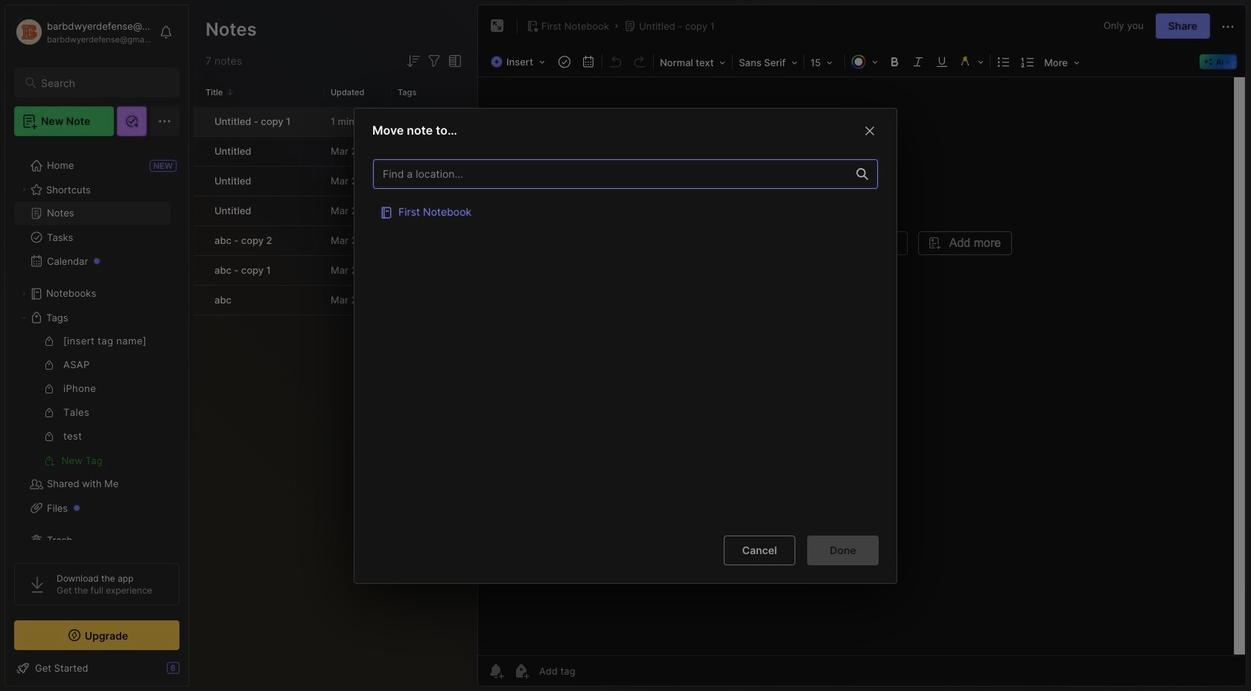 Task type: locate. For each thing, give the bounding box(es) containing it.
font size image
[[806, 52, 843, 71]]

cell
[[373, 196, 878, 226]]

group inside "main" 'element'
[[14, 330, 171, 473]]

expand tags image
[[19, 313, 28, 322]]

insert image
[[487, 52, 553, 71]]

Find a location… text field
[[374, 161, 847, 186]]

none search field inside "main" 'element'
[[41, 74, 166, 92]]

cell inside find a location 'field'
[[373, 196, 878, 226]]

Find a location field
[[366, 151, 885, 524]]

Note Editor text field
[[478, 77, 1246, 656]]

tree
[[5, 145, 188, 562]]

expand notebooks image
[[19, 290, 28, 299]]

None search field
[[41, 74, 166, 92]]

numbered list image
[[1017, 51, 1038, 72]]

heading level image
[[655, 52, 731, 71]]

bulleted list image
[[993, 51, 1014, 72]]

font color image
[[847, 51, 883, 72]]

group
[[14, 330, 171, 473]]

row group
[[194, 107, 473, 316]]

main element
[[0, 0, 194, 692]]

underline image
[[932, 51, 952, 72]]



Task type: describe. For each thing, give the bounding box(es) containing it.
note window element
[[477, 4, 1247, 687]]

add a reminder image
[[487, 663, 505, 681]]

font family image
[[734, 52, 802, 71]]

Search text field
[[41, 76, 166, 90]]

close image
[[861, 121, 879, 139]]

expand note image
[[488, 17, 506, 35]]

tree inside "main" 'element'
[[5, 145, 188, 562]]

task image
[[554, 51, 575, 72]]

more image
[[1040, 52, 1084, 71]]

add tag image
[[512, 663, 530, 681]]

italic image
[[908, 51, 929, 72]]

calendar event image
[[578, 51, 599, 72]]

bold image
[[884, 51, 905, 72]]

highlight image
[[954, 51, 988, 72]]



Task type: vqa. For each thing, say whether or not it's contained in the screenshot.
Group at the left
yes



